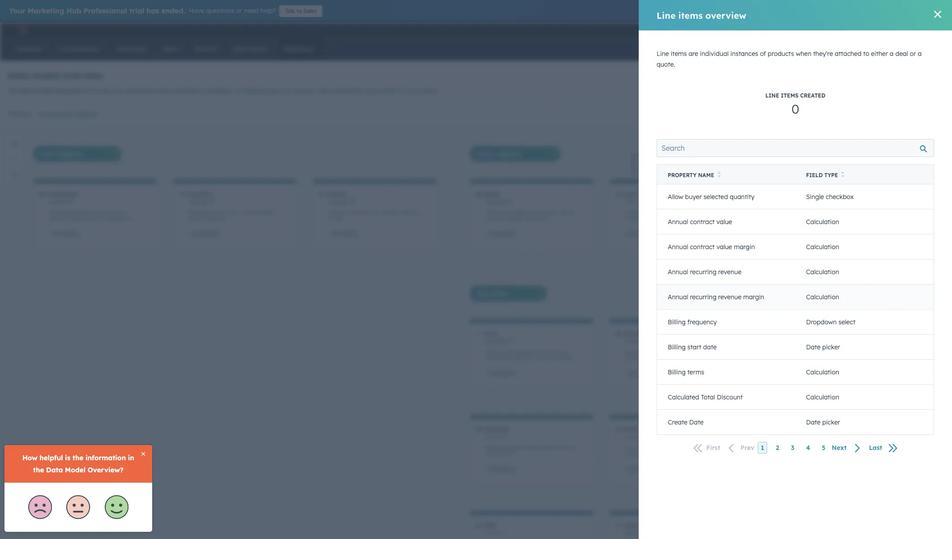 Task type: locate. For each thing, give the bounding box(es) containing it.
items
[[678, 10, 703, 21], [671, 50, 687, 58], [781, 92, 799, 99], [637, 190, 653, 197], [641, 210, 652, 215]]

view down meetings are used to capture interactions with your customers. at the right
[[489, 467, 498, 472]]

picker up '5'
[[822, 418, 840, 426]]

billing for billing frequency
[[668, 318, 686, 326]]

or down people
[[199, 216, 203, 221]]

upgrade image
[[776, 26, 784, 34]]

log inside capture phone calls between you and your customer and log them to a record's timeline.
[[513, 356, 519, 361]]

view details down used
[[489, 467, 513, 472]]

2 horizontal spatial timeline.
[[808, 356, 825, 361]]

the up leads
[[188, 210, 195, 215]]

1 work from the left
[[87, 210, 97, 215]]

customers. inside the people you work with, commonly called leads or customers.
[[205, 216, 226, 221]]

calculated total discount
[[668, 393, 743, 401]]

3 button
[[788, 442, 798, 454]]

any
[[659, 445, 666, 451], [781, 445, 788, 451]]

viewing all objects button
[[32, 106, 110, 124]]

date picker
[[806, 343, 840, 351], [806, 418, 840, 426]]

customers down emails
[[624, 356, 645, 361]]

1 calculation from the top
[[806, 218, 839, 226]]

view details down customer
[[489, 371, 513, 376]]

view details button
[[48, 229, 81, 239], [188, 229, 221, 239], [327, 229, 361, 239], [484, 229, 518, 239], [624, 229, 658, 239], [764, 229, 797, 239], [484, 369, 518, 378], [624, 369, 658, 378], [484, 465, 518, 474], [624, 465, 658, 474]]

press to sort. element
[[718, 171, 721, 179], [841, 171, 844, 179]]

overview
[[706, 10, 746, 21], [62, 70, 103, 81]]

press to sort. element for field type
[[841, 171, 844, 179]]

connected
[[509, 210, 530, 215]]

items inside line items created 0
[[781, 92, 799, 99]]

you down create date
[[703, 445, 710, 451]]

to inside the revenue connected to a company, which is commonly called an opportunity.
[[531, 210, 535, 215]]

annual up billing frequency
[[668, 293, 688, 301]]

your marketing hub professional trial has ended. have questions or need help?
[[9, 6, 276, 15]]

3 billing from the top
[[668, 368, 686, 376]]

created for from
[[349, 210, 364, 215]]

items inside the 'line items are individual instances of products when they're attached to either a deal or a quote.'
[[671, 50, 687, 58]]

1 vertical spatial meetings
[[484, 445, 502, 451]]

2 picker from the top
[[822, 418, 840, 426]]

your inside capture emails that are sent directly to your customers and log them to a record's timeline.
[[702, 349, 711, 354]]

view details down emails
[[629, 371, 653, 376]]

margin for annual recurring revenue margin
[[743, 293, 764, 301]]

them down that
[[662, 356, 672, 361]]

view details button down 'businesses' on the top of the page
[[48, 229, 81, 239]]

use for notes
[[624, 445, 632, 451]]

0 vertical spatial created
[[800, 92, 826, 99]]

view details down leads
[[192, 231, 216, 236]]

1 horizontal spatial information
[[804, 210, 828, 215]]

log inside capture messages sent through linkedin and log them to a record's timeline.
[[764, 356, 770, 361]]

1 vertical spatial deal
[[628, 216, 636, 221]]

help?
[[260, 7, 276, 15]]

revenue down annual recurring revenue
[[718, 293, 742, 301]]

details down customer
[[500, 371, 513, 376]]

you right between
[[543, 350, 550, 355]]

meetings
[[484, 426, 509, 433], [484, 445, 502, 451]]

1 vertical spatial 1
[[761, 444, 764, 452]]

view for line items
[[629, 231, 638, 236]]

you right people
[[210, 210, 218, 215]]

through down communications
[[785, 452, 801, 457]]

work right people
[[219, 210, 228, 215]]

pagination navigation
[[657, 442, 934, 454]]

1 date picker from the top
[[806, 343, 840, 351]]

value down selected
[[717, 218, 732, 226]]

view down 'businesses' on the top of the page
[[52, 231, 62, 236]]

details down 'businesses' on the top of the page
[[63, 231, 77, 236]]

through
[[811, 349, 827, 354], [785, 452, 801, 457]]

0 vertical spatial 1
[[48, 199, 50, 204]]

Search search field
[[657, 139, 934, 157]]

timeline. inside capture messages sent through linkedin and log them to a record's timeline.
[[808, 356, 825, 361]]

2 for 2 records
[[327, 199, 330, 204]]

hubspot link
[[11, 24, 34, 35]]

created
[[800, 92, 826, 99], [349, 210, 364, 215]]

1 picker from the top
[[822, 343, 840, 351]]

2 horizontal spatial sent
[[823, 445, 832, 451]]

use for line items
[[624, 210, 632, 215]]

1 vertical spatial revenue
[[718, 268, 742, 276]]

0 horizontal spatial sent
[[672, 349, 680, 354]]

line inside the 'line items are individual instances of products when they're attached to either a deal or a quote.'
[[657, 50, 669, 58]]

and inside capture messages sent through linkedin and log them to a record's timeline.
[[846, 349, 854, 354]]

1 vertical spatial with
[[568, 445, 576, 451]]

0 horizontal spatial 2
[[327, 199, 330, 204]]

contract for annual contract value margin
[[690, 243, 715, 251]]

press to sort. image for field type
[[841, 171, 844, 178]]

of
[[760, 50, 766, 58]]

you inside the businesses you work with, which are commonly called accounts or organizations.
[[79, 210, 86, 215]]

0 vertical spatial overview
[[706, 10, 746, 21]]

the people you work with, commonly called leads or customers.
[[188, 210, 273, 221]]

your inside capture phone calls between you and your customer and log them to a record's timeline.
[[560, 350, 569, 355]]

1 horizontal spatial them
[[662, 356, 672, 361]]

to
[[297, 8, 302, 14], [863, 50, 869, 58], [653, 210, 657, 215], [711, 210, 715, 215], [531, 210, 535, 215], [787, 210, 791, 215], [697, 349, 701, 354], [673, 356, 677, 361], [782, 356, 787, 361], [531, 356, 536, 361], [522, 445, 526, 451], [645, 445, 649, 451], [833, 445, 837, 451]]

details down "down"
[[639, 467, 653, 472]]

1 horizontal spatial log
[[655, 356, 661, 361]]

by:
[[24, 110, 32, 118]]

date down "messages"
[[806, 343, 821, 351]]

called inside the people you work with, commonly called leads or customers.
[[262, 210, 273, 215]]

to right used
[[522, 445, 526, 451]]

selected
[[704, 193, 728, 201]]

4 records link
[[484, 199, 506, 204]]

menu
[[775, 22, 941, 37]]

or inside your marketing hub professional trial has ended. have questions or need help?
[[236, 7, 242, 15]]

3 calculation from the top
[[806, 268, 839, 276]]

1 value from the top
[[717, 218, 732, 226]]

use quotes to share information and pricing with contacts.
[[764, 210, 851, 221]]

quote. inside the 'line items are individual instances of products when they're attached to either a deal or a quote.'
[[657, 60, 675, 68]]

dropdown
[[806, 318, 837, 326]]

annual down use line items to track products associated to a deal or quote.
[[668, 243, 688, 251]]

capture left the 3 button
[[764, 445, 780, 451]]

1 horizontal spatial data
[[183, 87, 197, 95]]

1 horizontal spatial with,
[[229, 210, 239, 215]]

view details button down used
[[484, 465, 518, 474]]

commonly inside the people you work with, commonly called leads or customers.
[[240, 210, 261, 215]]

to left the share
[[787, 210, 791, 215]]

Search HubSpot search field
[[826, 41, 936, 56]]

0 vertical spatial 4
[[484, 199, 487, 204]]

1 vertical spatial billing
[[668, 343, 686, 351]]

1 horizontal spatial deal
[[895, 50, 908, 58]]

0 horizontal spatial which
[[108, 210, 120, 215]]

2 work from the left
[[219, 210, 228, 215]]

capture inside capture phone calls between you and your customer and log them to a record's timeline.
[[484, 350, 500, 355]]

work inside the people you work with, commonly called leads or customers.
[[219, 210, 228, 215]]

1 horizontal spatial 1
[[761, 444, 764, 452]]

press to sort. image right name
[[718, 171, 721, 178]]

recurring down annual contract value margin
[[690, 268, 717, 276]]

to inside meetings are used to capture interactions with your customers.
[[522, 445, 526, 451]]

0 horizontal spatial overview
[[62, 70, 103, 81]]

1 press to sort. element from the left
[[718, 171, 721, 179]]

4 button
[[803, 442, 813, 454]]

calling icon button
[[812, 24, 827, 35]]

1 horizontal spatial work
[[219, 210, 228, 215]]

1 inside button
[[761, 444, 764, 452]]

line for line items created 0
[[765, 92, 779, 99]]

details for line items
[[639, 231, 653, 236]]

view details button for emails
[[624, 369, 658, 378]]

0 horizontal spatial timeline.
[[557, 356, 574, 361]]

0 vertical spatial information
[[804, 210, 828, 215]]

start
[[687, 343, 701, 351]]

extra
[[668, 445, 678, 451]]

1 vertical spatial information
[[679, 445, 702, 451]]

1 vertical spatial through
[[785, 452, 801, 457]]

0 vertical spatial through
[[811, 349, 827, 354]]

2 value from the top
[[717, 243, 732, 251]]

1 annual from the top
[[668, 218, 688, 226]]

are left used
[[504, 445, 510, 451]]

overview for data model overview
[[62, 70, 103, 81]]

3 inside the 3 button
[[791, 444, 795, 452]]

view for companies
[[52, 231, 62, 236]]

billing frequency
[[668, 318, 717, 326]]

date picker down "messages"
[[806, 343, 840, 351]]

postal
[[802, 452, 814, 457]]

or
[[236, 7, 242, 15], [910, 50, 916, 58], [638, 216, 642, 221], [102, 216, 106, 221], [199, 216, 203, 221]]

contacts
[[187, 190, 212, 197]]

view details button for meetings
[[484, 465, 518, 474]]

you right how
[[282, 87, 292, 95]]

customers. inside meetings are used to capture interactions with your customers.
[[494, 452, 516, 457]]

date for create date
[[806, 418, 821, 426]]

0 horizontal spatial called
[[70, 216, 81, 221]]

revenue inside the revenue connected to a company, which is commonly called an opportunity.
[[493, 210, 508, 215]]

0 vertical spatial margin
[[734, 243, 755, 251]]

to down 'messages' at the right of page
[[782, 356, 787, 361]]

the up for
[[327, 210, 334, 215]]

work
[[87, 210, 97, 215], [219, 210, 228, 215]]

revenue for annual recurring revenue
[[718, 268, 742, 276]]

2 horizontal spatial commonly
[[484, 216, 505, 221]]

are inside meetings are used to capture interactions with your customers.
[[504, 445, 510, 451]]

billing left frequency
[[668, 318, 686, 326]]

details for emails
[[639, 371, 653, 376]]

0 horizontal spatial data
[[19, 87, 33, 95]]

1 vertical spatial overview
[[62, 70, 103, 81]]

annual recurring revenue margin
[[668, 293, 764, 301]]

hubspot image
[[16, 24, 27, 35]]

a
[[890, 50, 894, 58], [918, 50, 922, 58], [375, 210, 378, 215], [536, 210, 539, 215], [624, 216, 627, 221], [678, 356, 681, 361], [788, 356, 790, 361], [537, 356, 539, 361], [661, 452, 664, 457]]

to right "directly"
[[697, 349, 701, 354]]

0 vertical spatial deal
[[895, 50, 908, 58]]

trial
[[129, 6, 144, 15]]

0 vertical spatial value
[[717, 218, 732, 226]]

4 calculation from the top
[[806, 293, 839, 301]]

the for the people you work with, commonly called leads or customers.
[[188, 210, 195, 215]]

to left add on the right bottom of page
[[645, 445, 649, 451]]

0 horizontal spatial 1
[[48, 199, 50, 204]]

0 horizontal spatial information
[[679, 445, 702, 451]]

2 contract from the top
[[690, 243, 715, 251]]

through down "messages"
[[811, 349, 827, 354]]

2 billing from the top
[[668, 343, 686, 351]]

sent up mail. at the bottom of the page
[[823, 445, 832, 451]]

view for calls
[[489, 371, 498, 376]]

a up 'billing terms'
[[678, 356, 681, 361]]

0 records link down tasks
[[624, 531, 645, 536]]

0 horizontal spatial 0 records link
[[484, 338, 506, 344]]

0 horizontal spatial 3
[[188, 199, 190, 204]]

0 vertical spatial linkedin
[[763, 330, 789, 337]]

1 vertical spatial 4
[[806, 444, 810, 452]]

to inside capture any communications sent to customers through postal mail.
[[833, 445, 837, 451]]

timeline. inside capture phone calls between you and your customer and log them to a record's timeline.
[[557, 356, 574, 361]]

1 horizontal spatial customers
[[764, 452, 784, 457]]

created inside the issues created from a customer's request for help.
[[349, 210, 364, 215]]

linkedin down the dropdown select
[[828, 349, 845, 354]]

press to sort. element inside property name button
[[718, 171, 721, 179]]

you up the accounts
[[79, 210, 86, 215]]

close image inside 0 dialog
[[934, 11, 941, 18]]

annual contract value
[[668, 218, 732, 226]]

with, up the accounts
[[98, 210, 107, 215]]

single checkbox
[[806, 193, 854, 201]]

0 vertical spatial date picker
[[806, 343, 840, 351]]

overview up the
[[62, 70, 103, 81]]

about
[[648, 452, 660, 457]]

press to sort. image inside property name button
[[718, 171, 721, 178]]

2 recurring from the top
[[690, 293, 717, 301]]

view details down 'businesses' on the top of the page
[[52, 231, 77, 236]]

created left from
[[349, 210, 364, 215]]

greg robinson image
[[901, 26, 910, 34]]

3 for 3
[[791, 444, 795, 452]]

calculation for annual contract value
[[806, 218, 839, 226]]

3 inside 3 records link
[[188, 199, 190, 204]]

1 horizontal spatial 2
[[776, 444, 779, 452]]

track
[[658, 210, 668, 215]]

value up annual recurring revenue
[[717, 243, 732, 251]]

company,
[[540, 210, 560, 215]]

work inside the businesses you work with, which are commonly called accounts or organizations.
[[87, 210, 97, 215]]

view details for contacts
[[192, 231, 216, 236]]

the inside the businesses you work with, which are commonly called accounts or organizations.
[[48, 210, 55, 215]]

2 horizontal spatial record's
[[791, 356, 807, 361]]

use inside use line items to track products associated to a deal or quote.
[[624, 210, 632, 215]]

to inside capture messages sent through linkedin and log them to a record's timeline.
[[782, 356, 787, 361]]

marketplaces button
[[829, 22, 847, 37]]

work for contacts
[[219, 210, 228, 215]]

date
[[703, 343, 717, 351]]

calculation for annual contract value margin
[[806, 243, 839, 251]]

3 annual from the top
[[668, 268, 688, 276]]

capture left 'messages' at the right of page
[[764, 349, 780, 354]]

contract for annual contract value
[[690, 218, 715, 226]]

1 horizontal spatial 4
[[806, 444, 810, 452]]

a down line items
[[624, 216, 627, 221]]

0 horizontal spatial through
[[785, 452, 801, 457]]

0 horizontal spatial them
[[520, 356, 530, 361]]

press to sort. image
[[718, 171, 721, 178], [841, 171, 844, 178]]

margin
[[734, 243, 755, 251], [743, 293, 764, 301]]

press to sort. image inside field type button
[[841, 171, 844, 178]]

2 horizontal spatial called
[[506, 216, 518, 221]]

represents
[[55, 87, 86, 95]]

view details down contacts.
[[768, 231, 793, 236]]

2 inside button
[[776, 444, 779, 452]]

details for calls
[[500, 371, 513, 376]]

line inside line items created 0
[[765, 92, 779, 99]]

customers.
[[205, 216, 226, 221], [494, 452, 516, 457]]

1 vertical spatial recurring
[[690, 293, 717, 301]]

log down linkedin messages
[[764, 356, 770, 361]]

between
[[525, 350, 542, 355]]

to right the talk
[[297, 8, 302, 14]]

date up 4 button
[[806, 418, 821, 426]]

products inside the 'line items are individual instances of products when they're attached to either a deal or a quote.'
[[768, 50, 794, 58]]

ended.
[[161, 6, 185, 15]]

messages
[[790, 330, 817, 337]]

capture for linkedin messages
[[764, 349, 780, 354]]

value for annual contract value
[[717, 218, 732, 226]]

billing for billing start date
[[668, 343, 686, 351]]

use line items to track products associated to a deal or quote.
[[624, 210, 715, 221]]

1 with, from the left
[[98, 210, 107, 215]]

0 horizontal spatial customers
[[624, 356, 645, 361]]

them
[[662, 356, 672, 361], [771, 356, 781, 361], [520, 356, 530, 361]]

hubspot.
[[206, 87, 233, 95]]

1 vertical spatial products
[[669, 210, 687, 215]]

and
[[142, 87, 153, 95], [366, 87, 377, 95], [829, 210, 836, 215], [846, 349, 854, 354], [551, 350, 559, 355], [646, 356, 653, 361], [504, 356, 512, 361]]

2 date picker from the top
[[806, 418, 840, 426]]

to left either
[[863, 50, 869, 58]]

2 with, from the left
[[229, 210, 239, 215]]

you inside the people you work with, commonly called leads or customers.
[[210, 210, 218, 215]]

0 vertical spatial billing
[[668, 318, 686, 326]]

2 right 1 button on the right of page
[[776, 444, 779, 452]]

type
[[824, 172, 838, 179]]

0 horizontal spatial quote.
[[643, 216, 655, 221]]

view down customer
[[489, 371, 498, 376]]

1 horizontal spatial linkedin
[[828, 349, 845, 354]]

0 horizontal spatial with,
[[98, 210, 107, 215]]

recurring for annual recurring revenue margin
[[690, 293, 717, 301]]

deal right either
[[895, 50, 908, 58]]

1 press to sort. image from the left
[[718, 171, 721, 178]]

0 dialog
[[639, 0, 952, 539]]

when
[[796, 50, 811, 58]]

0 horizontal spatial customers.
[[205, 216, 226, 221]]

1 recurring from the top
[[690, 268, 717, 276]]

calls
[[484, 330, 498, 337]]

notes
[[624, 426, 640, 433]]

1 horizontal spatial through
[[811, 349, 827, 354]]

0 horizontal spatial any
[[659, 445, 666, 451]]

0 horizontal spatial work
[[87, 210, 97, 215]]

date
[[806, 343, 821, 351], [689, 418, 704, 426], [806, 418, 821, 426]]

calculation for annual recurring revenue
[[806, 268, 839, 276]]

log down calls
[[513, 356, 519, 361]]

press to sort. image for property name
[[718, 171, 721, 178]]

first
[[706, 444, 720, 452]]

view for emails
[[629, 371, 638, 376]]

a inside use line items to track products associated to a deal or quote.
[[624, 216, 627, 221]]

your inside meetings are used to capture interactions with your customers.
[[484, 452, 493, 457]]

annual
[[668, 218, 688, 226], [668, 243, 688, 251], [668, 268, 688, 276], [668, 293, 688, 301]]

items for are
[[671, 50, 687, 58]]

meetings inside meetings are used to capture interactions with your customers.
[[484, 445, 502, 451]]

0 horizontal spatial with
[[568, 445, 576, 451]]

2 horizontal spatial log
[[764, 356, 770, 361]]

use up wrote
[[624, 445, 632, 451]]

2 vertical spatial billing
[[668, 368, 686, 376]]

created inside line items created 0
[[800, 92, 826, 99]]

the inside the people you work with, commonly called leads or customers.
[[188, 210, 195, 215]]

1 which from the left
[[108, 210, 120, 215]]

1 vertical spatial picker
[[822, 418, 840, 426]]

quantity
[[730, 193, 755, 201]]

the for the businesses you work with, which are commonly called accounts or organizations.
[[48, 210, 55, 215]]

work up the accounts
[[87, 210, 97, 215]]

record's inside capture messages sent through linkedin and log them to a record's timeline.
[[791, 356, 807, 361]]

view for notes
[[629, 467, 638, 472]]

which inside the revenue connected to a company, which is commonly called an opportunity.
[[561, 210, 572, 215]]

them inside capture phone calls between you and your customer and log them to a record's timeline.
[[520, 356, 530, 361]]

data
[[7, 70, 29, 81]]

called inside the businesses you work with, which are commonly called accounts or organizations.
[[70, 216, 81, 221]]

1 horizontal spatial sent
[[802, 349, 810, 354]]

2 vertical spatial revenue
[[718, 293, 742, 301]]

view details down connected
[[489, 231, 513, 236]]

1 horizontal spatial created
[[800, 92, 826, 99]]

and down select
[[846, 349, 854, 354]]

2 data from the left
[[183, 87, 197, 95]]

details for deals
[[500, 231, 513, 236]]

1 vertical spatial value
[[717, 243, 732, 251]]

overview inside 0 dialog
[[706, 10, 746, 21]]

sent right 'messages' at the right of page
[[802, 349, 810, 354]]

to inside the 'line items are individual instances of products when they're attached to either a deal or a quote.'
[[863, 50, 869, 58]]

record's down 'messages' at the right of page
[[791, 356, 807, 361]]

1 vertical spatial 2
[[776, 444, 779, 452]]

work for companies
[[87, 210, 97, 215]]

1 vertical spatial contract
[[690, 243, 715, 251]]

0 vertical spatial customers
[[624, 356, 645, 361]]

details for companies
[[63, 231, 77, 236]]

annual for annual contract value
[[668, 218, 688, 226]]

close image
[[931, 8, 938, 15], [934, 11, 941, 18]]

capture messages sent through linkedin and log them to a record's timeline.
[[764, 349, 854, 361]]

view details button for deals
[[484, 229, 518, 239]]

them inside capture emails that are sent directly to your customers and log them to a record's timeline.
[[662, 356, 672, 361]]

leads
[[188, 216, 198, 221]]

in
[[199, 87, 204, 95]]

2 press to sort. image from the left
[[841, 171, 844, 178]]

or inside use line items to track products associated to a deal or quote.
[[638, 216, 642, 221]]

billing down capture emails that are sent directly to your customers and log them to a record's timeline.
[[668, 368, 686, 376]]

4 annual from the top
[[668, 293, 688, 301]]

press to sort. element inside field type button
[[841, 171, 844, 179]]

2 press to sort. element from the left
[[841, 171, 844, 179]]

capture left emails
[[624, 349, 640, 354]]

notifications image
[[883, 26, 891, 34]]

and left the pricing
[[829, 210, 836, 215]]

the down data
[[7, 87, 18, 95]]

1 horizontal spatial record's
[[682, 356, 698, 361]]

to up opportunity.
[[531, 210, 535, 215]]

1 contract from the top
[[690, 218, 715, 226]]

1 vertical spatial created
[[349, 210, 364, 215]]

use inside use quotes to share information and pricing with contacts.
[[764, 210, 771, 215]]

records
[[192, 199, 209, 204], [331, 199, 348, 204], [489, 199, 506, 204], [628, 199, 644, 204], [489, 338, 506, 344], [628, 338, 644, 344], [489, 434, 504, 440], [628, 434, 644, 440], [768, 434, 784, 440], [489, 531, 504, 536], [629, 531, 645, 536]]

5 calculation from the top
[[806, 368, 839, 376]]

down
[[636, 452, 647, 457]]

0 records down tasks
[[624, 531, 645, 536]]

1 billing from the top
[[668, 318, 686, 326]]

4 records
[[484, 199, 506, 204]]

1 horizontal spatial any
[[781, 445, 788, 451]]

0 vertical spatial products
[[768, 50, 794, 58]]

0 vertical spatial customers.
[[205, 216, 226, 221]]

commonly
[[240, 210, 261, 215], [48, 216, 68, 221], [484, 216, 505, 221]]

value for annual contract value margin
[[717, 243, 732, 251]]

value
[[717, 218, 732, 226], [717, 243, 732, 251]]

with, inside the businesses you work with, which are commonly called accounts or organizations.
[[98, 210, 107, 215]]

are inside the 'line items are individual instances of products when they're attached to either a deal or a quote.'
[[689, 50, 698, 58]]

0 horizontal spatial press to sort. image
[[718, 171, 721, 178]]

0 horizontal spatial deal
[[628, 216, 636, 221]]

annual down annual contract value margin
[[668, 268, 688, 276]]

view down leads
[[192, 231, 202, 236]]

billing terms
[[668, 368, 704, 376]]

your
[[9, 6, 25, 15]]

are left individual
[[689, 50, 698, 58]]

record's down between
[[540, 356, 556, 361]]

records down the deals
[[489, 199, 506, 204]]

use notes to add any extra information you wrote down about a customer.
[[624, 445, 710, 457]]

6 calculation from the top
[[806, 393, 839, 401]]

any left communications
[[781, 445, 788, 451]]

data left in
[[183, 87, 197, 95]]

commonly inside the businesses you work with, which are commonly called accounts or organizations.
[[48, 216, 68, 221]]

created down when
[[800, 92, 826, 99]]

0 horizontal spatial created
[[349, 210, 364, 215]]

0 vertical spatial 0 records link
[[484, 338, 506, 344]]

customers inside capture emails that are sent directly to your customers and log them to a record's timeline.
[[624, 356, 645, 361]]

0 vertical spatial picker
[[822, 343, 840, 351]]

view details button for companies
[[48, 229, 81, 239]]

date picker up 5 button
[[806, 418, 840, 426]]

0 vertical spatial with
[[764, 216, 772, 221]]

line items are individual instances of products when they're attached to either a deal or a quote.
[[657, 50, 922, 68]]

or inside the people you work with, commonly called leads or customers.
[[199, 216, 203, 221]]

import,
[[294, 87, 315, 95]]

with, inside the people you work with, commonly called leads or customers.
[[229, 210, 239, 215]]

view details for meetings
[[489, 467, 513, 472]]

0 vertical spatial 3
[[188, 199, 190, 204]]

view details button for notes
[[624, 465, 658, 474]]

information up customer.
[[679, 445, 702, 451]]

with inside use quotes to share information and pricing with contacts.
[[764, 216, 772, 221]]

or inside the businesses you work with, which are commonly called accounts or organizations.
[[102, 216, 106, 221]]

2 calculation from the top
[[806, 243, 839, 251]]

details
[[63, 231, 77, 236], [203, 231, 216, 236], [342, 231, 356, 236], [500, 231, 513, 236], [639, 231, 653, 236], [779, 231, 793, 236], [500, 371, 513, 376], [639, 371, 653, 376], [500, 467, 513, 472], [639, 467, 653, 472]]

the inside the issues created from a customer's request for help.
[[327, 210, 334, 215]]

view down help.
[[332, 231, 341, 236]]

2 which from the left
[[561, 210, 572, 215]]

0 records up meetings are used to capture interactions with your customers. at the right
[[484, 434, 504, 440]]

1 vertical spatial linkedin
[[828, 349, 845, 354]]

1 horizontal spatial timeline.
[[699, 356, 715, 361]]

1 vertical spatial margin
[[743, 293, 764, 301]]

0 vertical spatial 2
[[327, 199, 330, 204]]

view details button for tickets
[[327, 229, 361, 239]]

view down emails
[[629, 371, 638, 376]]

1 any from the left
[[659, 445, 666, 451]]

4 inside button
[[806, 444, 810, 452]]

view for contacts
[[192, 231, 202, 236]]

date for billing start date
[[806, 343, 821, 351]]

capture inside capture messages sent through linkedin and log them to a record's timeline.
[[764, 349, 780, 354]]

1 horizontal spatial called
[[262, 210, 273, 215]]

billing for billing terms
[[668, 368, 686, 376]]

sent inside capture any communications sent to customers through postal mail.
[[823, 445, 832, 451]]

sms
[[484, 522, 496, 529]]

0 horizontal spatial record's
[[540, 356, 556, 361]]

0 vertical spatial contract
[[690, 218, 715, 226]]

0 horizontal spatial linkedin
[[763, 330, 789, 337]]

view for tickets
[[332, 231, 341, 236]]

items for overview
[[678, 10, 703, 21]]

calculated
[[668, 393, 699, 401]]

are
[[689, 50, 698, 58], [121, 210, 127, 215], [664, 349, 671, 354], [504, 445, 510, 451]]

press to sort. element for property name
[[718, 171, 721, 179]]

2 annual from the top
[[668, 243, 688, 251]]

with right interactions
[[568, 445, 576, 451]]

quote. inside use line items to track products associated to a deal or quote.
[[643, 216, 655, 221]]

1 vertical spatial customers.
[[494, 452, 516, 457]]

field type
[[806, 172, 838, 179]]

customers
[[624, 356, 645, 361], [764, 452, 784, 457]]

the inside the revenue connected to a company, which is commonly called an opportunity.
[[484, 210, 492, 215]]

are inside capture emails that are sent directly to your customers and log them to a record's timeline.
[[664, 349, 671, 354]]

capture inside capture emails that are sent directly to your customers and log them to a record's timeline.
[[624, 349, 640, 354]]

zoom in image
[[12, 141, 17, 146]]

0 vertical spatial recurring
[[690, 268, 717, 276]]

customer.
[[665, 452, 684, 457]]

details down used
[[500, 467, 513, 472]]

0 records down notes
[[624, 434, 644, 440]]

0 horizontal spatial products
[[669, 210, 687, 215]]

them inside capture messages sent through linkedin and log them to a record's timeline.
[[771, 356, 781, 361]]

details for notes
[[639, 467, 653, 472]]

0 vertical spatial quote.
[[657, 60, 675, 68]]

2 any from the left
[[781, 445, 788, 451]]

1 left record
[[48, 199, 50, 204]]

record's down "directly"
[[682, 356, 698, 361]]

linkedin messages
[[763, 330, 817, 337]]

music
[[911, 26, 927, 33]]

1 horizontal spatial products
[[768, 50, 794, 58]]



Task type: describe. For each thing, give the bounding box(es) containing it.
which inside the businesses you work with, which are commonly called accounts or organizations.
[[108, 210, 120, 215]]

fit view image
[[12, 172, 17, 177]]

data.
[[423, 87, 438, 95]]

to inside capture phone calls between you and your customer and log them to a record's timeline.
[[531, 356, 536, 361]]

a inside use notes to add any extra information you wrote down about a customer.
[[661, 452, 664, 457]]

records down line items
[[628, 199, 644, 204]]

next button
[[829, 442, 866, 454]]

menu containing music
[[775, 22, 941, 37]]

objects
[[75, 111, 98, 119]]

attached
[[835, 50, 862, 58]]

terms
[[687, 368, 704, 376]]

with, for contacts
[[229, 210, 239, 215]]

billing start date
[[668, 343, 717, 351]]

to right associated
[[711, 210, 715, 215]]

a inside capture messages sent through linkedin and log them to a record's timeline.
[[788, 356, 790, 361]]

1 data from the left
[[19, 87, 33, 95]]

is
[[573, 210, 577, 215]]

a inside the revenue connected to a company, which is commonly called an opportunity.
[[536, 210, 539, 215]]

add
[[650, 445, 658, 451]]

with inside meetings are used to capture interactions with your customers.
[[568, 445, 576, 451]]

products inside use line items to track products associated to a deal or quote.
[[669, 210, 687, 215]]

deal inside the 'line items are individual instances of products when they're attached to either a deal or a quote.'
[[895, 50, 908, 58]]

frequency
[[687, 318, 717, 326]]

you right way
[[113, 87, 124, 95]]

calling icon image
[[815, 26, 823, 34]]

line items
[[624, 190, 653, 197]]

0 inside line items created 0
[[792, 101, 799, 117]]

items inside use line items to track products associated to a deal or quote.
[[641, 210, 652, 215]]

sent inside capture emails that are sent directly to your customers and log them to a record's timeline.
[[672, 349, 680, 354]]

view details for deals
[[489, 231, 513, 236]]

the data model represents the way you store and structure data in hubspot. it impacts how you import, view, automate, and report on your data.
[[7, 87, 438, 95]]

data model overview
[[7, 70, 103, 81]]

margin for annual contract value margin
[[734, 243, 755, 251]]

capture phone calls between you and your customer and log them to a record's timeline.
[[484, 350, 574, 361]]

0 records down calls
[[484, 338, 506, 344]]

deal inside use line items to track products associated to a deal or quote.
[[628, 216, 636, 221]]

line for line items
[[624, 190, 636, 197]]

a inside the issues created from a customer's request for help.
[[375, 210, 378, 215]]

information inside use notes to add any extra information you wrote down about a customer.
[[679, 445, 702, 451]]

marketplaces image
[[834, 26, 842, 34]]

you inside capture phone calls between you and your customer and log them to a record's timeline.
[[543, 350, 550, 355]]

opportunity.
[[525, 216, 549, 221]]

share
[[792, 210, 803, 215]]

instances
[[730, 50, 758, 58]]

4 for 4
[[806, 444, 810, 452]]

records down calls
[[489, 338, 506, 344]]

revenue for annual recurring revenue margin
[[718, 293, 742, 301]]

accounts
[[82, 216, 100, 221]]

used
[[511, 445, 521, 451]]

created for 0
[[800, 92, 826, 99]]

sent inside capture messages sent through linkedin and log them to a record's timeline.
[[802, 349, 810, 354]]

and inside use quotes to share information and pricing with contacts.
[[829, 210, 836, 215]]

allow
[[668, 193, 683, 201]]

1 for 1
[[761, 444, 764, 452]]

meetings for meetings are used to capture interactions with your customers.
[[484, 445, 502, 451]]

settings image
[[868, 26, 876, 34]]

the for the revenue connected to a company, which is commonly called an opportunity.
[[484, 210, 492, 215]]

annual contract value margin
[[668, 243, 755, 251]]

capture for calls
[[484, 350, 500, 355]]

the for the data model represents the way you store and structure data in hubspot. it impacts how you import, view, automate, and report on your data.
[[7, 87, 18, 95]]

view details for tickets
[[332, 231, 356, 236]]

items for created
[[781, 92, 799, 99]]

calculation for calculated total discount
[[806, 393, 839, 401]]

recurring for annual recurring revenue
[[690, 268, 717, 276]]

records down sms
[[489, 531, 504, 536]]

2 for 2
[[776, 444, 779, 452]]

view details for line items
[[629, 231, 653, 236]]

notes
[[633, 445, 644, 451]]

view details button for line items
[[624, 229, 658, 239]]

hub
[[66, 6, 81, 15]]

have
[[189, 7, 204, 15]]

property name button
[[657, 165, 795, 184]]

and down phone
[[504, 356, 512, 361]]

records up meetings are used to capture interactions with your customers. at the right
[[489, 434, 504, 440]]

a inside capture emails that are sent directly to your customers and log them to a record's timeline.
[[678, 356, 681, 361]]

picker for create date
[[822, 418, 840, 426]]

help button
[[849, 22, 864, 37]]

2 records link
[[327, 199, 348, 204]]

a down music
[[918, 50, 922, 58]]

and right store
[[142, 87, 153, 95]]

last
[[869, 444, 882, 452]]

called inside the revenue connected to a company, which is commonly called an opportunity.
[[506, 216, 518, 221]]

property name
[[668, 172, 714, 179]]

0 records down emails
[[624, 338, 644, 344]]

2 records
[[327, 199, 348, 204]]

capture inside capture any communications sent to customers through postal mail.
[[764, 445, 780, 451]]

viewing
[[38, 111, 63, 119]]

date picker for billing start date
[[806, 343, 840, 351]]

associated
[[688, 210, 710, 215]]

upgrade
[[786, 27, 810, 34]]

details for meetings
[[500, 467, 513, 472]]

record's inside capture emails that are sent directly to your customers and log them to a record's timeline.
[[682, 356, 698, 361]]

view details button for calls
[[484, 369, 518, 378]]

view for deals
[[489, 231, 498, 236]]

records down notes
[[628, 434, 644, 440]]

1 for 1 record
[[48, 199, 50, 204]]

picker for billing start date
[[822, 343, 840, 351]]

date right create
[[689, 418, 704, 426]]

you inside use notes to add any extra information you wrote down about a customer.
[[703, 445, 710, 451]]

record's inside capture phone calls between you and your customer and log them to a record's timeline.
[[540, 356, 556, 361]]

help image
[[853, 26, 861, 34]]

interactions
[[543, 445, 567, 451]]

5
[[822, 444, 826, 452]]

details for contacts
[[203, 231, 216, 236]]

create date
[[668, 418, 704, 426]]

all
[[65, 111, 73, 119]]

talk to sales
[[285, 8, 317, 14]]

information inside use quotes to share information and pricing with contacts.
[[804, 210, 828, 215]]

questions
[[206, 7, 234, 15]]

records down emails
[[628, 338, 644, 344]]

buyer
[[685, 193, 702, 201]]

overview for line items overview
[[706, 10, 746, 21]]

people
[[196, 210, 209, 215]]

talk to sales button
[[279, 5, 322, 17]]

first button
[[689, 442, 724, 454]]

music button
[[896, 22, 940, 37]]

annual recurring revenue
[[668, 268, 742, 276]]

to inside use notes to add any extra information you wrote down about a customer.
[[645, 445, 649, 451]]

capture for emails
[[624, 349, 640, 354]]

quotes
[[773, 210, 786, 215]]

settings link
[[866, 25, 877, 34]]

view for meetings
[[489, 467, 498, 472]]

0 records up 2 button
[[764, 434, 784, 440]]

records up 2 button
[[768, 434, 784, 440]]

commonly inside the revenue connected to a company, which is commonly called an opportunity.
[[484, 216, 505, 221]]

view details for emails
[[629, 371, 653, 376]]

annual for annual recurring revenue margin
[[668, 293, 688, 301]]

capture any communications sent to customers through postal mail.
[[764, 445, 837, 457]]

with, for companies
[[98, 210, 107, 215]]

name
[[698, 172, 714, 179]]

linkedin inside capture messages sent through linkedin and log them to a record's timeline.
[[828, 349, 845, 354]]

annual for annual contract value margin
[[668, 243, 688, 251]]

select
[[839, 318, 856, 326]]

last button
[[866, 442, 902, 454]]

either
[[871, 50, 888, 58]]

and left report
[[366, 87, 377, 95]]

log inside capture emails that are sent directly to your customers and log them to a record's timeline.
[[655, 356, 661, 361]]

or inside the 'line items are individual instances of products when they're attached to either a deal or a quote.'
[[910, 50, 916, 58]]

view details button down contacts.
[[764, 229, 797, 239]]

the issues created from a customer's request for help.
[[327, 210, 417, 221]]

timeline. inside capture emails that are sent directly to your customers and log them to a record's timeline.
[[699, 356, 715, 361]]

records down tickets
[[331, 199, 348, 204]]

records down tasks
[[629, 531, 645, 536]]

details down contacts.
[[779, 231, 793, 236]]

individual
[[700, 50, 729, 58]]

view details button for contacts
[[188, 229, 221, 239]]

view details for notes
[[629, 467, 653, 472]]

are inside the businesses you work with, which are commonly called accounts or organizations.
[[121, 210, 127, 215]]

calls
[[515, 350, 524, 355]]

date picker for create date
[[806, 418, 840, 426]]

pricing
[[838, 210, 851, 215]]

filter
[[7, 110, 22, 118]]

0 vertical spatial model
[[32, 70, 60, 81]]

to up 'billing terms'
[[673, 356, 677, 361]]

field type button
[[795, 165, 934, 184]]

view,
[[317, 87, 332, 95]]

checkbox
[[826, 193, 854, 201]]

to inside use quotes to share information and pricing with contacts.
[[787, 210, 791, 215]]

line for line items are individual instances of products when they're attached to either a deal or a quote.
[[657, 50, 669, 58]]

capture
[[527, 445, 542, 451]]

0 records down line items
[[624, 199, 644, 204]]

details for tickets
[[342, 231, 356, 236]]

0 records down sms
[[484, 531, 504, 536]]

through inside capture any communications sent to customers through postal mail.
[[785, 452, 801, 457]]

any inside capture any communications sent to customers through postal mail.
[[781, 445, 788, 451]]

view down contacts.
[[768, 231, 778, 236]]

a right either
[[890, 50, 894, 58]]

prev button
[[724, 442, 758, 454]]

and right between
[[551, 350, 559, 355]]

report
[[379, 87, 397, 95]]

directly
[[682, 349, 696, 354]]

businesses
[[56, 210, 77, 215]]

and inside capture emails that are sent directly to your customers and log them to a record's timeline.
[[646, 356, 653, 361]]

3 for 3 records
[[188, 199, 190, 204]]

records down contacts
[[192, 199, 209, 204]]

1 button
[[758, 442, 767, 454]]

4 for 4 records
[[484, 199, 487, 204]]

meetings for meetings
[[484, 426, 509, 433]]

calculation for annual recurring revenue margin
[[806, 293, 839, 301]]

emails
[[641, 349, 654, 354]]

capture emails that are sent directly to your customers and log them to a record's timeline.
[[624, 349, 715, 361]]

the for the issues created from a customer's request for help.
[[327, 210, 334, 215]]

view details for companies
[[52, 231, 77, 236]]

1 vertical spatial 0 records link
[[624, 531, 645, 536]]

to inside talk to sales button
[[297, 8, 302, 14]]

1 vertical spatial model
[[35, 87, 54, 95]]

to left track
[[653, 210, 657, 215]]

way
[[99, 87, 111, 95]]

professional
[[83, 6, 127, 15]]

customers inside capture any communications sent to customers through postal mail.
[[764, 452, 784, 457]]

annual for annual recurring revenue
[[668, 268, 688, 276]]

an
[[519, 216, 524, 221]]

calculation for billing terms
[[806, 368, 839, 376]]

line for line items overview
[[657, 10, 676, 21]]

for
[[327, 216, 333, 221]]

property
[[668, 172, 697, 179]]

any inside use notes to add any extra information you wrote down about a customer.
[[659, 445, 666, 451]]

a inside capture phone calls between you and your customer and log them to a record's timeline.
[[537, 356, 539, 361]]

has
[[146, 6, 159, 15]]

impacts
[[242, 87, 266, 95]]

view details for calls
[[489, 371, 513, 376]]

through inside capture messages sent through linkedin and log them to a record's timeline.
[[811, 349, 827, 354]]

5 button
[[819, 442, 829, 454]]



Task type: vqa. For each thing, say whether or not it's contained in the screenshot.


